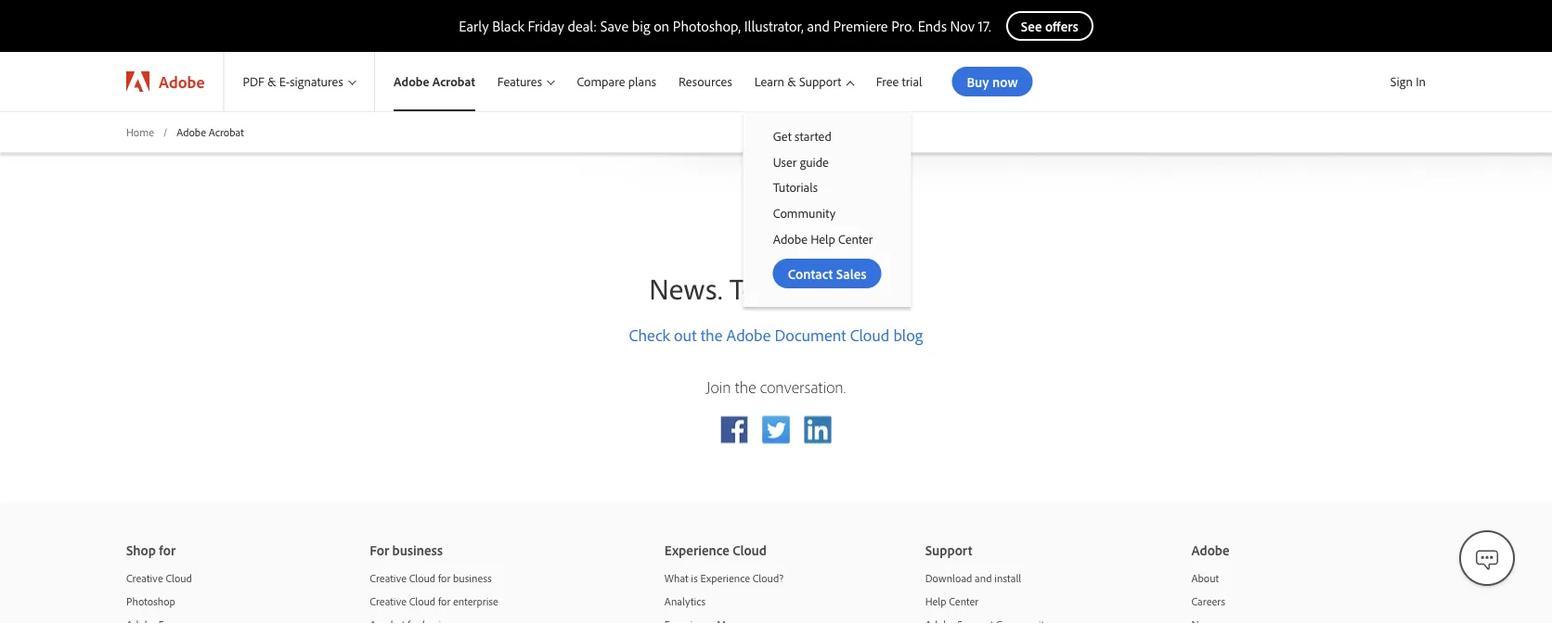 Task type: describe. For each thing, give the bounding box(es) containing it.
1 horizontal spatial adobe acrobat
[[394, 74, 475, 90]]

blog
[[894, 325, 923, 345]]

nov
[[950, 17, 975, 35]]

resources link
[[668, 52, 744, 111]]

cloud?
[[753, 572, 784, 586]]

pdf & e-signatures button
[[224, 52, 374, 111]]

download and install help center
[[925, 572, 1022, 609]]

early
[[459, 17, 489, 35]]

cloud inside creative cloud photoshop
[[166, 572, 192, 586]]

& for learn
[[788, 74, 796, 90]]

conversation.
[[760, 377, 846, 398]]

document
[[775, 325, 846, 345]]

free trial
[[876, 74, 922, 90]]

pro.
[[892, 17, 915, 35]]

& for pdf
[[267, 74, 276, 90]]

compare
[[577, 74, 625, 90]]

features
[[498, 74, 542, 90]]

what is experience cloud? analytics
[[665, 572, 784, 609]]

deal:
[[568, 17, 597, 35]]

adobe help center
[[773, 231, 873, 247]]

about link
[[1192, 568, 1426, 591]]

check out the adobe document cloud blog link
[[629, 324, 923, 346]]

black
[[492, 17, 525, 35]]

0 vertical spatial acrobat
[[432, 74, 475, 90]]

compare plans
[[577, 74, 657, 90]]

trends.
[[817, 270, 903, 307]]

features button
[[486, 52, 566, 111]]

friday
[[528, 17, 564, 35]]

pdf
[[243, 74, 264, 90]]

adobe link
[[108, 52, 223, 111]]

help inside adobe help center link
[[811, 231, 835, 247]]

careers link
[[1192, 591, 1426, 614]]

illustrator,
[[744, 17, 804, 35]]

plans
[[628, 74, 657, 90]]

1 vertical spatial adobe acrobat
[[177, 125, 244, 139]]

user
[[773, 154, 797, 170]]

news.
[[649, 270, 723, 307]]

download and install link
[[925, 568, 1177, 591]]

download
[[925, 572, 973, 586]]

home
[[126, 125, 154, 139]]

and inside download and install help center
[[975, 572, 992, 586]]

creative cloud for business link
[[370, 568, 657, 591]]

enterprise
[[453, 595, 499, 609]]

creative for creative cloud photoshop
[[126, 572, 163, 586]]

join
[[706, 377, 731, 398]]

news. topics. trends.
[[649, 270, 903, 307]]

cloud left the blog
[[850, 325, 890, 345]]

about
[[1192, 572, 1219, 586]]

help inside download and install help center
[[925, 595, 947, 609]]

1 vertical spatial the
[[735, 377, 756, 398]]

experience
[[701, 572, 750, 586]]

community link
[[744, 200, 911, 226]]

pdf & e-signatures
[[243, 74, 343, 90]]

get started
[[773, 128, 832, 144]]

home link
[[126, 124, 154, 140]]

adobe acrobat link
[[375, 52, 486, 111]]

business
[[453, 572, 492, 586]]

tutorials link
[[744, 175, 911, 200]]

out
[[674, 325, 697, 345]]

photoshop,
[[673, 17, 741, 35]]

is
[[691, 572, 698, 586]]



Task type: locate. For each thing, give the bounding box(es) containing it.
help down the download
[[925, 595, 947, 609]]

1 horizontal spatial center
[[949, 595, 979, 609]]

signatures
[[290, 74, 343, 90]]

acrobat
[[432, 74, 475, 90], [209, 125, 244, 139]]

sign
[[1391, 73, 1413, 90]]

analytics
[[665, 595, 706, 609]]

trial
[[902, 74, 922, 90]]

0 horizontal spatial the
[[701, 325, 723, 345]]

0 vertical spatial for
[[438, 572, 451, 586]]

1 horizontal spatial acrobat
[[432, 74, 475, 90]]

creative cloud link
[[126, 568, 355, 591]]

the right out
[[701, 325, 723, 345]]

free trial link
[[865, 52, 934, 111]]

center inside group
[[838, 231, 873, 247]]

premiere
[[833, 17, 888, 35]]

and left install at the right of page
[[975, 572, 992, 586]]

about careers
[[1192, 572, 1226, 609]]

0 vertical spatial help
[[811, 231, 835, 247]]

1 vertical spatial help
[[925, 595, 947, 609]]

e-
[[279, 74, 290, 90]]

help down community link
[[811, 231, 835, 247]]

creative for creative cloud for business creative cloud for enterprise
[[370, 572, 407, 586]]

& inside dropdown button
[[788, 74, 796, 90]]

0 horizontal spatial help
[[811, 231, 835, 247]]

check
[[629, 325, 670, 345]]

big
[[632, 17, 650, 35]]

early black friday deal: save big on photoshop, illustrator, and premiere pro. ends nov 17.
[[459, 17, 991, 35]]

for left business
[[438, 572, 451, 586]]

careers
[[1192, 595, 1226, 609]]

user guide
[[773, 154, 829, 170]]

on
[[654, 17, 670, 35]]

get started link
[[744, 123, 911, 149]]

user guide link
[[744, 149, 911, 175]]

photoshop
[[126, 595, 175, 609]]

1 vertical spatial center
[[949, 595, 979, 609]]

0 horizontal spatial adobe acrobat
[[177, 125, 244, 139]]

group
[[744, 111, 911, 307]]

0 horizontal spatial acrobat
[[209, 125, 244, 139]]

& inside dropdown button
[[267, 74, 276, 90]]

1 for from the top
[[438, 572, 451, 586]]

the right join
[[735, 377, 756, 398]]

center
[[838, 231, 873, 247], [949, 595, 979, 609]]

0 vertical spatial center
[[838, 231, 873, 247]]

&
[[267, 74, 276, 90], [788, 74, 796, 90]]

save
[[600, 17, 629, 35]]

get
[[773, 128, 792, 144]]

what
[[665, 572, 689, 586]]

adobe acrobat
[[394, 74, 475, 90], [177, 125, 244, 139]]

0 vertical spatial adobe acrobat
[[394, 74, 475, 90]]

and left premiere
[[807, 17, 830, 35]]

0 horizontal spatial center
[[838, 231, 873, 247]]

for
[[438, 572, 451, 586], [438, 595, 451, 609]]

help center link
[[925, 591, 1177, 614]]

check out the adobe document cloud blog
[[629, 325, 923, 345]]

learn & support button
[[744, 52, 865, 111]]

1 horizontal spatial the
[[735, 377, 756, 398]]

support
[[799, 74, 842, 90]]

creative cloud for business creative cloud for enterprise
[[370, 572, 499, 609]]

started
[[795, 128, 832, 144]]

1 vertical spatial and
[[975, 572, 992, 586]]

for left enterprise
[[438, 595, 451, 609]]

guide
[[800, 154, 829, 170]]

& right learn
[[788, 74, 796, 90]]

creative cloud photoshop
[[126, 572, 192, 609]]

what is experience cloud? link
[[665, 568, 911, 591]]

join the conversation.
[[706, 377, 846, 398]]

sign in button
[[1387, 66, 1430, 97]]

adobe help center link
[[744, 226, 911, 252]]

cloud left enterprise
[[409, 595, 436, 609]]

adobe acrobat down early
[[394, 74, 475, 90]]

0 horizontal spatial and
[[807, 17, 830, 35]]

center down the download
[[949, 595, 979, 609]]

& left e-
[[267, 74, 276, 90]]

learn & support
[[755, 74, 842, 90]]

cloud left business
[[409, 572, 436, 586]]

compare plans link
[[566, 52, 668, 111]]

the
[[701, 325, 723, 345], [735, 377, 756, 398]]

acrobat down pdf
[[209, 125, 244, 139]]

resources
[[679, 74, 732, 90]]

community
[[773, 205, 836, 221]]

1 vertical spatial acrobat
[[209, 125, 244, 139]]

17.
[[979, 17, 991, 35]]

topics.
[[730, 270, 810, 307]]

and
[[807, 17, 830, 35], [975, 572, 992, 586]]

2 for from the top
[[438, 595, 451, 609]]

adobe acrobat down pdf
[[177, 125, 244, 139]]

in
[[1416, 73, 1426, 90]]

tutorials
[[773, 179, 818, 196]]

0 horizontal spatial &
[[267, 74, 276, 90]]

1 vertical spatial for
[[438, 595, 451, 609]]

group containing get started
[[744, 111, 911, 307]]

creative inside creative cloud photoshop
[[126, 572, 163, 586]]

adobe
[[159, 71, 205, 92], [394, 74, 429, 90], [177, 125, 206, 139], [773, 231, 808, 247], [727, 325, 771, 345]]

sign in
[[1391, 73, 1426, 90]]

1 horizontal spatial help
[[925, 595, 947, 609]]

0 vertical spatial and
[[807, 17, 830, 35]]

2 & from the left
[[788, 74, 796, 90]]

acrobat down early
[[432, 74, 475, 90]]

free
[[876, 74, 899, 90]]

install
[[995, 572, 1022, 586]]

help
[[811, 231, 835, 247], [925, 595, 947, 609]]

analytics link
[[665, 591, 911, 614]]

cloud
[[850, 325, 890, 345], [166, 572, 192, 586], [409, 572, 436, 586], [409, 595, 436, 609]]

creative cloud for enterprise link
[[370, 591, 657, 614]]

1 horizontal spatial and
[[975, 572, 992, 586]]

cloud up photoshop
[[166, 572, 192, 586]]

center down community link
[[838, 231, 873, 247]]

0 vertical spatial the
[[701, 325, 723, 345]]

creative left business
[[370, 572, 407, 586]]

creative left enterprise
[[370, 595, 407, 609]]

learn
[[755, 74, 785, 90]]

photoshop link
[[126, 591, 355, 614]]

1 & from the left
[[267, 74, 276, 90]]

ends
[[918, 17, 947, 35]]

center inside download and install help center
[[949, 595, 979, 609]]

creative up photoshop
[[126, 572, 163, 586]]

1 horizontal spatial &
[[788, 74, 796, 90]]



Task type: vqa. For each thing, say whether or not it's contained in the screenshot.
Analytics
yes



